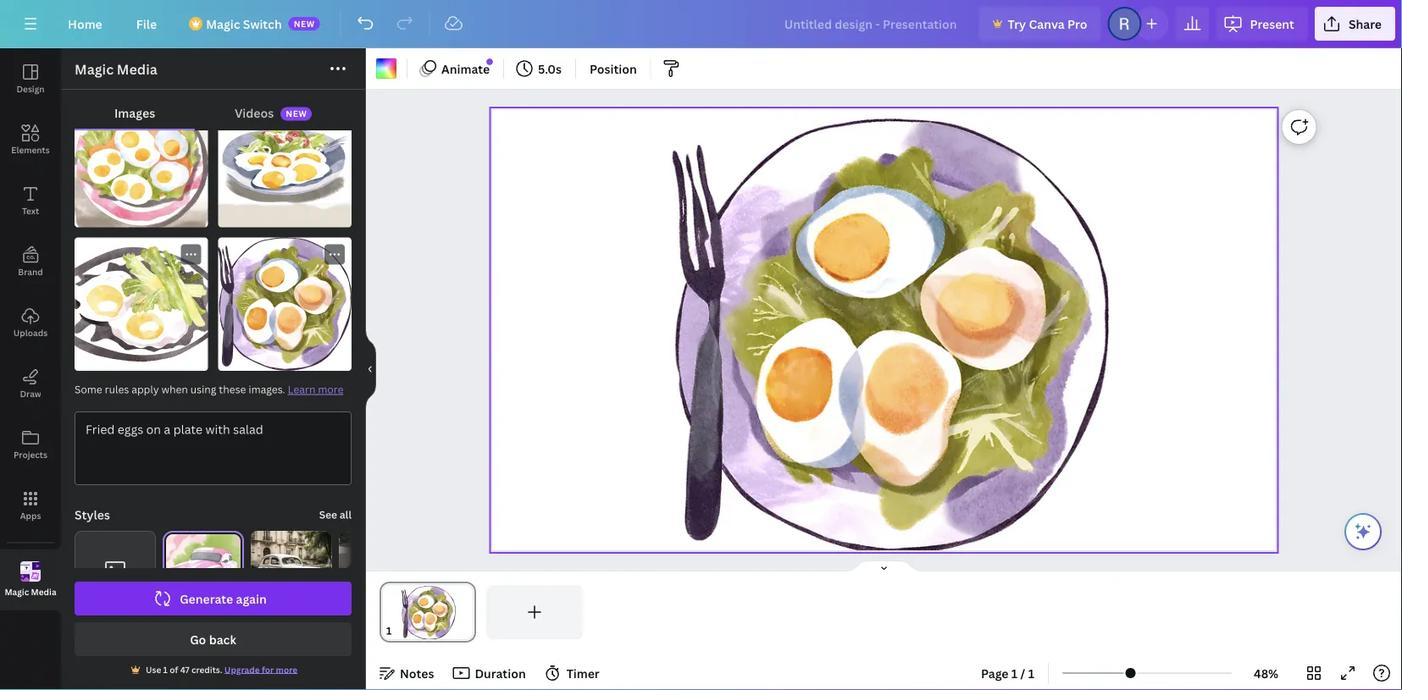Task type: locate. For each thing, give the bounding box(es) containing it.
magic down apps
[[5, 586, 29, 598]]

new right 'switch'
[[294, 18, 315, 29]]

rules
[[105, 382, 129, 396]]

generate again button
[[75, 582, 352, 616]]

1 vertical spatial magic
[[75, 60, 114, 78]]

timer
[[566, 665, 600, 682]]

1 horizontal spatial more
[[318, 382, 344, 396]]

media down apps
[[31, 586, 56, 598]]

page
[[981, 665, 1009, 682]]

new right videos
[[286, 108, 307, 120]]

0 horizontal spatial more
[[276, 664, 297, 676]]

new
[[294, 18, 315, 29], [286, 108, 307, 120]]

projects
[[14, 449, 47, 460]]

1 horizontal spatial 1
[[1011, 665, 1018, 682]]

0 horizontal spatial 1
[[163, 664, 168, 676]]

0 vertical spatial magic
[[206, 16, 240, 32]]

elements button
[[0, 109, 61, 170]]

go
[[190, 632, 206, 648]]

1 horizontal spatial magic media
[[75, 60, 157, 78]]

side panel tab list
[[0, 48, 61, 611]]

apply
[[132, 382, 159, 396]]

some
[[75, 382, 102, 396]]

generate
[[180, 591, 233, 607]]

fried eggs on a plate with salad image
[[75, 94, 208, 227], [218, 94, 352, 227], [75, 238, 208, 371], [218, 238, 352, 371]]

magic inside button
[[5, 586, 29, 598]]

page 1 image
[[380, 585, 476, 640]]

0 vertical spatial new
[[294, 18, 315, 29]]

magic media down apps
[[5, 586, 56, 598]]

when
[[161, 382, 188, 396]]

1 left / on the bottom right of the page
[[1011, 665, 1018, 682]]

upgrade
[[224, 664, 260, 676]]

some rules apply when using these images. learn more
[[75, 382, 344, 396]]

media
[[117, 60, 157, 78], [31, 586, 56, 598]]

hide image
[[365, 329, 376, 410]]

magic media
[[75, 60, 157, 78], [5, 586, 56, 598]]

47
[[180, 664, 189, 676]]

48% button
[[1239, 660, 1294, 687]]

draw
[[20, 388, 41, 399]]

position button
[[583, 55, 644, 82]]

media up images button
[[117, 60, 157, 78]]

new image
[[487, 59, 493, 65]]

more right learn
[[318, 382, 344, 396]]

upgrade for more link
[[224, 664, 297, 676]]

2 horizontal spatial 1
[[1028, 665, 1034, 682]]

more right for
[[276, 664, 297, 676]]

5.0s button
[[511, 55, 568, 82]]

2 vertical spatial magic
[[5, 586, 29, 598]]

more
[[318, 382, 344, 396], [276, 664, 297, 676]]

using
[[190, 382, 216, 396]]

2 horizontal spatial magic
[[206, 16, 240, 32]]

0 horizontal spatial magic media
[[5, 586, 56, 598]]

brand button
[[0, 231, 61, 292]]

home
[[68, 16, 102, 32]]

use 1 of 47 credits. upgrade for more
[[146, 664, 297, 676]]

0 vertical spatial media
[[117, 60, 157, 78]]

draw button
[[0, 353, 61, 414]]

magic left 'switch'
[[206, 16, 240, 32]]

0 horizontal spatial media
[[31, 586, 56, 598]]

5.0s
[[538, 61, 562, 77]]

1 left of
[[163, 664, 168, 676]]

text
[[22, 205, 39, 216]]

/
[[1020, 665, 1025, 682]]

1 right / on the bottom right of the page
[[1028, 665, 1034, 682]]

magic media up images
[[75, 60, 157, 78]]

1 vertical spatial magic media
[[5, 586, 56, 598]]

magic down the home at top
[[75, 60, 114, 78]]

1 vertical spatial media
[[31, 586, 56, 598]]

magic
[[206, 16, 240, 32], [75, 60, 114, 78], [5, 586, 29, 598]]

duration button
[[448, 660, 533, 687]]

0 vertical spatial more
[[318, 382, 344, 396]]

position
[[590, 61, 637, 77]]

1 horizontal spatial media
[[117, 60, 157, 78]]

0 horizontal spatial magic
[[5, 586, 29, 598]]

file button
[[123, 7, 170, 41]]

1
[[163, 664, 168, 676], [1011, 665, 1018, 682], [1028, 665, 1034, 682]]

animate
[[441, 61, 490, 77]]

magic media button
[[0, 550, 61, 611]]

canva assistant image
[[1353, 522, 1373, 542]]

1 for /
[[1011, 665, 1018, 682]]

1 horizontal spatial magic
[[75, 60, 114, 78]]



Task type: vqa. For each thing, say whether or not it's contained in the screenshot.
hand balancing a football 'image'
no



Task type: describe. For each thing, give the bounding box(es) containing it.
design button
[[0, 48, 61, 109]]

images
[[114, 105, 155, 121]]

0 vertical spatial magic media
[[75, 60, 157, 78]]

learn
[[288, 382, 316, 396]]

back
[[209, 632, 236, 648]]

notes button
[[373, 660, 441, 687]]

see
[[319, 508, 337, 522]]

learn more link
[[288, 382, 344, 396]]

share
[[1349, 16, 1382, 32]]

elements
[[11, 144, 50, 155]]

magic media inside button
[[5, 586, 56, 598]]

go back button
[[75, 623, 352, 657]]

uploads button
[[0, 292, 61, 353]]

images button
[[75, 97, 195, 129]]

Design title text field
[[771, 7, 972, 41]]

styles
[[75, 507, 110, 523]]

images.
[[249, 382, 285, 396]]

brand
[[18, 266, 43, 277]]

new inside main menu bar
[[294, 18, 315, 29]]

projects button
[[0, 414, 61, 475]]

timer button
[[539, 660, 606, 687]]

text button
[[0, 170, 61, 231]]

again
[[236, 591, 267, 607]]

apps button
[[0, 475, 61, 536]]

use
[[146, 664, 161, 676]]

try canva pro
[[1008, 16, 1087, 32]]

all
[[340, 508, 352, 522]]

go back
[[190, 632, 236, 648]]

media inside button
[[31, 586, 56, 598]]

magic switch
[[206, 16, 282, 32]]

these
[[219, 382, 246, 396]]

try canva pro button
[[979, 7, 1101, 41]]

page 1 / 1
[[981, 665, 1034, 682]]

1 vertical spatial more
[[276, 664, 297, 676]]

pro
[[1067, 16, 1087, 32]]

file
[[136, 16, 157, 32]]

share button
[[1315, 7, 1395, 41]]

1 for of
[[163, 664, 168, 676]]

hide pages image
[[843, 560, 925, 574]]

see all button
[[319, 507, 352, 524]]

videos
[[235, 105, 274, 121]]

switch
[[243, 16, 282, 32]]

Describe an image. Include objects, colors, places... text field
[[75, 413, 351, 485]]

Page title text field
[[399, 623, 406, 640]]

present button
[[1216, 7, 1308, 41]]

for
[[262, 664, 274, 676]]

design
[[16, 83, 45, 94]]

duration
[[475, 665, 526, 682]]

#ffffff image
[[376, 58, 396, 79]]

1 vertical spatial new
[[286, 108, 307, 120]]

of
[[170, 664, 178, 676]]

animate button
[[414, 55, 497, 82]]

home link
[[54, 7, 116, 41]]

present
[[1250, 16, 1294, 32]]

canva
[[1029, 16, 1065, 32]]

uploads
[[13, 327, 48, 338]]

see all
[[319, 508, 352, 522]]

main menu bar
[[0, 0, 1402, 48]]

generate again
[[180, 591, 267, 607]]

try
[[1008, 16, 1026, 32]]

apps
[[20, 510, 41, 521]]

credits.
[[191, 664, 222, 676]]

magic inside main menu bar
[[206, 16, 240, 32]]

48%
[[1254, 665, 1278, 682]]

notes
[[400, 665, 434, 682]]



